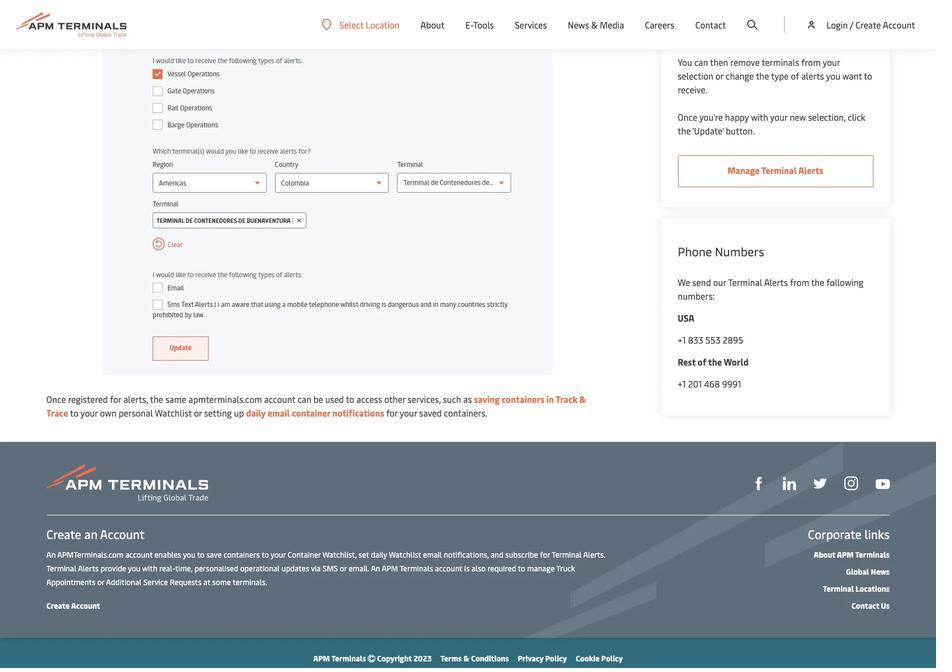 Task type: vqa. For each thing, say whether or not it's contained in the screenshot.
or inside the You can then remove terminals from your selection or change the type of alerts you want to receive.
yes



Task type: describe. For each thing, give the bounding box(es) containing it.
saved
[[420, 407, 442, 419]]

personal
[[119, 407, 153, 419]]

create an account
[[46, 526, 145, 543]]

& inside login to your account using the button below and click the alerts & notifications tab.
[[739, 29, 745, 41]]

corporate links
[[809, 526, 891, 543]]

the inside once you're happy with your new selection, click the 'update' button.
[[678, 125, 692, 137]]

your inside login to your account using the button below and click the alerts & notifications tab.
[[712, 15, 730, 27]]

create inside login / create account link
[[856, 19, 882, 31]]

twitter image
[[814, 478, 827, 491]]

login / create account link
[[807, 0, 916, 49]]

terminal locations
[[824, 584, 891, 595]]

2 vertical spatial you
[[128, 564, 141, 574]]

with inside an apmterminals.com account enables you to save containers to your container watchlist, set daily watchlist email notifications, and subscribe for terminal alerts. terminal alerts provide you with real-time, personalised operational updates via sms or email. an apm terminals account is also required to manage truck appointments or additional service requests at some terminals.
[[142, 564, 157, 574]]

send
[[693, 276, 712, 289]]

notifications,
[[444, 550, 489, 561]]

your down registered
[[80, 407, 98, 419]]

click inside once you're happy with your new selection, click the 'update' button.
[[849, 111, 866, 123]]

services
[[515, 19, 547, 31]]

via
[[311, 564, 321, 574]]

alerts
[[802, 70, 825, 82]]

trace
[[46, 407, 68, 419]]

used
[[326, 393, 344, 406]]

0 horizontal spatial of
[[698, 356, 707, 368]]

service
[[143, 578, 168, 588]]

manage
[[728, 164, 760, 176]]

linkedin__x28_alt_x29__3_ link
[[783, 476, 797, 491]]

world
[[724, 356, 749, 368]]

and inside an apmterminals.com account enables you to save containers to your container watchlist, set daily watchlist email notifications, and subscribe for terminal alerts. terminal alerts provide you with real-time, personalised operational updates via sms or email. an apm terminals account is also required to manage truck appointments or additional service requests at some terminals.
[[491, 550, 504, 561]]

manage terminal alerts
[[728, 164, 824, 176]]

sms
[[323, 564, 338, 574]]

contact us link
[[852, 601, 891, 612]]

apm terminals ⓒ copyright 2023
[[314, 654, 432, 664]]

numbers
[[716, 243, 765, 260]]

global news link
[[847, 567, 891, 578]]

or inside you can then remove terminals from your selection or change the type of alerts you want to receive.
[[716, 70, 724, 82]]

& right terms
[[464, 654, 470, 664]]

once for once registered for alerts, the same apmterminals.com account can be used to access other services, such as
[[46, 393, 66, 406]]

in
[[547, 393, 554, 406]]

alerts.
[[584, 550, 606, 561]]

alerts inside we send our terminal alerts from the following numbers:
[[765, 276, 789, 289]]

you inside you can then remove terminals from your selection or change the type of alerts you want to receive.
[[827, 70, 841, 82]]

create account
[[46, 601, 100, 612]]

cookie policy link
[[576, 654, 623, 664]]

such
[[443, 393, 462, 406]]

location
[[366, 18, 400, 30]]

terminal up appointments
[[46, 564, 76, 574]]

truck
[[557, 564, 576, 574]]

about button
[[421, 0, 445, 49]]

fill 44 link
[[814, 476, 827, 491]]

services button
[[515, 0, 547, 49]]

below
[[833, 15, 856, 27]]

apmt footer logo image
[[46, 464, 208, 503]]

about apm terminals
[[814, 550, 891, 561]]

real-
[[159, 564, 175, 574]]

change
[[726, 70, 755, 82]]

save
[[207, 550, 222, 561]]

click inside login to your account using the button below and click the alerts & notifications tab.
[[678, 29, 696, 41]]

operational
[[240, 564, 280, 574]]

provide
[[101, 564, 126, 574]]

0 vertical spatial watchlist
[[155, 407, 192, 419]]

create for create an account
[[46, 526, 81, 543]]

select location
[[340, 18, 400, 30]]

0 horizontal spatial email
[[268, 407, 290, 419]]

an
[[84, 526, 98, 543]]

happy
[[726, 111, 750, 123]]

personalised
[[195, 564, 239, 574]]

rest
[[678, 356, 696, 368]]

us
[[882, 601, 891, 612]]

login for login / create account
[[827, 19, 849, 31]]

about for about
[[421, 19, 445, 31]]

2 vertical spatial account
[[71, 601, 100, 612]]

of inside you can then remove terminals from your selection or change the type of alerts you want to receive.
[[792, 70, 800, 82]]

terminal alerts subscription image
[[102, 0, 553, 376]]

with inside once you're happy with your new selection, click the 'update' button.
[[752, 111, 769, 123]]

news inside dropdown button
[[568, 19, 590, 31]]

+1 for +1 201 468 9991
[[678, 378, 687, 390]]

terminals.
[[233, 578, 267, 588]]

to inside login to your account using the button below and click the alerts & notifications tab.
[[702, 15, 710, 27]]

own
[[100, 407, 117, 419]]

access
[[357, 393, 382, 406]]

2 vertical spatial terminals
[[332, 654, 366, 664]]

/
[[851, 19, 854, 31]]

email inside an apmterminals.com account enables you to save containers to your container watchlist, set daily watchlist email notifications, and subscribe for terminal alerts. terminal alerts provide you with real-time, personalised operational updates via sms or email. an apm terminals account is also required to manage truck appointments or additional service requests at some terminals.
[[423, 550, 442, 561]]

watchlist,
[[323, 550, 357, 561]]

about for about apm terminals
[[814, 550, 836, 561]]

links
[[865, 526, 891, 543]]

or down provide
[[97, 578, 104, 588]]

create for create account
[[46, 601, 70, 612]]

watchlist inside an apmterminals.com account enables you to save containers to your container watchlist, set daily watchlist email notifications, and subscribe for terminal alerts. terminal alerts provide you with real-time, personalised operational updates via sms or email. an apm terminals account is also required to manage truck appointments or additional service requests at some terminals.
[[389, 550, 421, 561]]

our
[[714, 276, 727, 289]]

want
[[843, 70, 863, 82]]

from for your
[[802, 56, 821, 68]]

468
[[705, 378, 721, 390]]

some
[[212, 578, 231, 588]]

also
[[472, 564, 486, 574]]

to your own personal watchlist or setting up daily email container notifications for your saved containers.
[[68, 407, 488, 419]]

cookie
[[576, 654, 600, 664]]

type
[[772, 70, 789, 82]]

same
[[165, 393, 187, 406]]

terminals inside an apmterminals.com account enables you to save containers to your container watchlist, set daily watchlist email notifications, and subscribe for terminal alerts. terminal alerts provide you with real-time, personalised operational updates via sms or email. an apm terminals account is also required to manage truck appointments or additional service requests at some terminals.
[[400, 564, 434, 574]]

container
[[288, 550, 321, 561]]

setting
[[204, 407, 232, 419]]

email.
[[349, 564, 370, 574]]

can inside you can then remove terminals from your selection or change the type of alerts you want to receive.
[[695, 56, 709, 68]]

remove
[[731, 56, 760, 68]]

instagram image
[[845, 477, 859, 491]]

up
[[234, 407, 244, 419]]

contact button
[[696, 0, 727, 49]]

updates
[[282, 564, 310, 574]]

your inside once you're happy with your new selection, click the 'update' button.
[[771, 111, 788, 123]]

alerts inside login to your account using the button below and click the alerts & notifications tab.
[[713, 29, 737, 41]]

2023
[[414, 654, 432, 664]]

be
[[314, 393, 323, 406]]

1 vertical spatial an
[[371, 564, 380, 574]]

an apmterminals.com account enables you to save containers to your container watchlist, set daily watchlist email notifications, and subscribe for terminal alerts. terminal alerts provide you with real-time, personalised operational updates via sms or email. an apm terminals account is also required to manage truck appointments or additional service requests at some terminals.
[[46, 550, 606, 588]]

terminal locations link
[[824, 584, 891, 595]]

privacy
[[518, 654, 544, 664]]

1 vertical spatial account
[[100, 526, 145, 543]]

once registered for alerts, the same apmterminals.com account can be used to access other services, such as
[[46, 393, 472, 406]]

you're
[[700, 111, 724, 123]]

alerts inside an apmterminals.com account enables you to save containers to your container watchlist, set daily watchlist email notifications, and subscribe for terminal alerts. terminal alerts provide you with real-time, personalised operational updates via sms or email. an apm terminals account is also required to manage truck appointments or additional service requests at some terminals.
[[78, 564, 99, 574]]

using
[[765, 15, 786, 27]]

1 horizontal spatial news
[[872, 567, 891, 578]]

then
[[711, 56, 729, 68]]

account inside login to your account using the button below and click the alerts & notifications tab.
[[732, 15, 763, 27]]

news & media
[[568, 19, 625, 31]]

enables
[[155, 550, 181, 561]]

2895
[[723, 334, 744, 346]]

to right used on the bottom of the page
[[346, 393, 355, 406]]

+1 for +1 833 553 2895
[[678, 334, 687, 346]]

terms
[[441, 654, 462, 664]]



Task type: locate. For each thing, give the bounding box(es) containing it.
once left you're
[[678, 111, 698, 123]]

0 vertical spatial +1
[[678, 334, 687, 346]]

0 vertical spatial news
[[568, 19, 590, 31]]

1 horizontal spatial once
[[678, 111, 698, 123]]

time,
[[175, 564, 193, 574]]

terms & conditions link
[[441, 654, 509, 664]]

requests
[[170, 578, 202, 588]]

1 horizontal spatial and
[[859, 15, 873, 27]]

your
[[712, 15, 730, 27], [823, 56, 841, 68], [771, 111, 788, 123], [80, 407, 98, 419], [400, 407, 417, 419], [271, 550, 286, 561]]

1 horizontal spatial watchlist
[[389, 550, 421, 561]]

usa
[[678, 312, 695, 324]]

cookie policy
[[576, 654, 623, 664]]

apm left the ⓒ
[[314, 654, 330, 664]]

the inside you can then remove terminals from your selection or change the type of alerts you want to receive.
[[757, 70, 770, 82]]

with
[[752, 111, 769, 123], [142, 564, 157, 574]]

0 horizontal spatial for
[[110, 393, 121, 406]]

0 vertical spatial from
[[802, 56, 821, 68]]

careers
[[646, 19, 675, 31]]

terminals
[[856, 550, 891, 561], [400, 564, 434, 574], [332, 654, 366, 664]]

0 vertical spatial account
[[884, 19, 916, 31]]

2 vertical spatial apm
[[314, 654, 330, 664]]

phone numbers
[[678, 243, 765, 260]]

policy right cookie
[[602, 654, 623, 664]]

0 horizontal spatial news
[[568, 19, 590, 31]]

about
[[421, 19, 445, 31], [814, 550, 836, 561]]

appointments
[[46, 578, 96, 588]]

1 vertical spatial watchlist
[[389, 550, 421, 561]]

0 horizontal spatial daily
[[246, 407, 266, 419]]

daily email container notifications link
[[246, 407, 385, 419]]

1 horizontal spatial containers
[[502, 393, 545, 406]]

the
[[788, 15, 801, 27], [698, 29, 711, 41], [757, 70, 770, 82], [678, 125, 692, 137], [812, 276, 825, 289], [709, 356, 723, 368], [150, 393, 163, 406]]

1 horizontal spatial for
[[387, 407, 398, 419]]

notifications
[[333, 407, 385, 419]]

1 vertical spatial you
[[183, 550, 196, 561]]

services,
[[408, 393, 441, 406]]

login / create account
[[827, 19, 916, 31]]

container
[[292, 407, 331, 419]]

0 vertical spatial of
[[792, 70, 800, 82]]

to right 'careers' dropdown button
[[702, 15, 710, 27]]

linkedin image
[[783, 478, 797, 491]]

global news
[[847, 567, 891, 578]]

0 horizontal spatial click
[[678, 29, 696, 41]]

'update'
[[693, 125, 724, 137]]

can up selection
[[695, 56, 709, 68]]

once inside once you're happy with your new selection, click the 'update' button.
[[678, 111, 698, 123]]

you left want
[[827, 70, 841, 82]]

required
[[488, 564, 517, 574]]

terminals left "is"
[[400, 564, 434, 574]]

privacy policy link
[[518, 654, 567, 664]]

watchlist right set
[[389, 550, 421, 561]]

your up "updates"
[[271, 550, 286, 561]]

click right selection,
[[849, 111, 866, 123]]

2 horizontal spatial for
[[541, 550, 551, 561]]

or
[[716, 70, 724, 82], [194, 407, 202, 419], [340, 564, 347, 574], [97, 578, 104, 588]]

about left e-
[[421, 19, 445, 31]]

terminal down global
[[824, 584, 855, 595]]

from
[[802, 56, 821, 68], [791, 276, 810, 289]]

about down corporate
[[814, 550, 836, 561]]

& inside saving containers in track & trace
[[580, 393, 587, 406]]

apm inside an apmterminals.com account enables you to save containers to your container watchlist, set daily watchlist email notifications, and subscribe for terminal alerts. terminal alerts provide you with real-time, personalised operational updates via sms or email. an apm terminals account is also required to manage truck appointments or additional service requests at some terminals.
[[382, 564, 398, 574]]

to inside you can then remove terminals from your selection or change the type of alerts you want to receive.
[[865, 70, 873, 82]]

new
[[790, 111, 807, 123]]

policy right "privacy"
[[546, 654, 567, 664]]

can left be
[[298, 393, 312, 406]]

1 vertical spatial from
[[791, 276, 810, 289]]

an up appointments
[[46, 550, 56, 561]]

1 horizontal spatial of
[[792, 70, 800, 82]]

+1 left the 833
[[678, 334, 687, 346]]

0 vertical spatial about
[[421, 19, 445, 31]]

your inside an apmterminals.com account enables you to save containers to your container watchlist, set daily watchlist email notifications, and subscribe for terminal alerts. terminal alerts provide you with real-time, personalised operational updates via sms or email. an apm terminals account is also required to manage truck appointments or additional service requests at some terminals.
[[271, 550, 286, 561]]

contact down locations
[[852, 601, 880, 612]]

login
[[678, 15, 700, 27], [827, 19, 849, 31]]

create right "/"
[[856, 19, 882, 31]]

2 horizontal spatial you
[[827, 70, 841, 82]]

0 vertical spatial you
[[827, 70, 841, 82]]

to right want
[[865, 70, 873, 82]]

alerts up then on the top of page
[[713, 29, 737, 41]]

with right happy
[[752, 111, 769, 123]]

apm right email.
[[382, 564, 398, 574]]

conditions
[[472, 654, 509, 664]]

2 horizontal spatial terminals
[[856, 550, 891, 561]]

0 horizontal spatial you
[[128, 564, 141, 574]]

policy for privacy policy
[[546, 654, 567, 664]]

from inside you can then remove terminals from your selection or change the type of alerts you want to receive.
[[802, 56, 821, 68]]

about apm terminals link
[[814, 550, 891, 561]]

and up the required
[[491, 550, 504, 561]]

the inside we send our terminal alerts from the following numbers:
[[812, 276, 825, 289]]

email down once registered for alerts, the same apmterminals.com account can be used to access other services, such as
[[268, 407, 290, 419]]

containers inside an apmterminals.com account enables you to save containers to your container watchlist, set daily watchlist email notifications, and subscribe for terminal alerts. terminal alerts provide you with real-time, personalised operational updates via sms or email. an apm terminals account is also required to manage truck appointments or additional service requests at some terminals.
[[224, 550, 260, 561]]

alerts down numbers
[[765, 276, 789, 289]]

2 +1 from the top
[[678, 378, 687, 390]]

1 vertical spatial click
[[849, 111, 866, 123]]

alerts down the apmterminals.com
[[78, 564, 99, 574]]

1 horizontal spatial with
[[752, 111, 769, 123]]

2 vertical spatial create
[[46, 601, 70, 612]]

& inside dropdown button
[[592, 19, 598, 31]]

news up locations
[[872, 567, 891, 578]]

your up then on the top of page
[[712, 15, 730, 27]]

create account link
[[46, 601, 100, 612]]

the left type
[[757, 70, 770, 82]]

corporate
[[809, 526, 862, 543]]

2 vertical spatial for
[[541, 550, 551, 561]]

to left "save"
[[197, 550, 205, 561]]

1 vertical spatial news
[[872, 567, 891, 578]]

1 horizontal spatial terminals
[[400, 564, 434, 574]]

account left "is"
[[435, 564, 463, 574]]

0 vertical spatial once
[[678, 111, 698, 123]]

1 vertical spatial create
[[46, 526, 81, 543]]

account right "/"
[[884, 19, 916, 31]]

for up manage
[[541, 550, 551, 561]]

of right type
[[792, 70, 800, 82]]

from up the alerts
[[802, 56, 821, 68]]

& up remove
[[739, 29, 745, 41]]

1 vertical spatial +1
[[678, 378, 687, 390]]

0 horizontal spatial watchlist
[[155, 407, 192, 419]]

0 vertical spatial create
[[856, 19, 882, 31]]

0 vertical spatial terminals
[[856, 550, 891, 561]]

0 vertical spatial daily
[[246, 407, 266, 419]]

0 vertical spatial an
[[46, 550, 56, 561]]

1 vertical spatial can
[[298, 393, 312, 406]]

1 vertical spatial once
[[46, 393, 66, 406]]

ⓒ
[[368, 654, 376, 664]]

0 horizontal spatial apm
[[314, 654, 330, 664]]

0 horizontal spatial login
[[678, 15, 700, 27]]

+1 833 553 2895
[[678, 334, 744, 346]]

1 horizontal spatial you
[[183, 550, 196, 561]]

for
[[110, 393, 121, 406], [387, 407, 398, 419], [541, 550, 551, 561]]

selection,
[[809, 111, 846, 123]]

terminal inside manage terminal alerts link
[[762, 164, 797, 176]]

0 horizontal spatial and
[[491, 550, 504, 561]]

to down subscribe
[[518, 564, 526, 574]]

terminals left the ⓒ
[[332, 654, 366, 664]]

containers inside saving containers in track & trace
[[502, 393, 545, 406]]

0 horizontal spatial once
[[46, 393, 66, 406]]

with up service
[[142, 564, 157, 574]]

1 vertical spatial daily
[[371, 550, 387, 561]]

0 horizontal spatial about
[[421, 19, 445, 31]]

apm down corporate links
[[838, 550, 855, 561]]

0 vertical spatial with
[[752, 111, 769, 123]]

& right track
[[580, 393, 587, 406]]

and
[[859, 15, 873, 27], [491, 550, 504, 561]]

from inside we send our terminal alerts from the following numbers:
[[791, 276, 810, 289]]

account
[[884, 19, 916, 31], [100, 526, 145, 543], [71, 601, 100, 612]]

facebook image
[[753, 478, 766, 491]]

daily down once registered for alerts, the same apmterminals.com account can be used to access other services, such as
[[246, 407, 266, 419]]

the left world
[[709, 356, 723, 368]]

containers.
[[444, 407, 488, 419]]

terminal inside we send our terminal alerts from the following numbers:
[[729, 276, 763, 289]]

once up trace
[[46, 393, 66, 406]]

or right sms
[[340, 564, 347, 574]]

of
[[792, 70, 800, 82], [698, 356, 707, 368]]

saving containers in track & trace link
[[46, 393, 587, 419]]

and inside login to your account using the button below and click the alerts & notifications tab.
[[859, 15, 873, 27]]

or left setting
[[194, 407, 202, 419]]

create left an
[[46, 526, 81, 543]]

1 horizontal spatial apm
[[382, 564, 398, 574]]

1 horizontal spatial email
[[423, 550, 442, 561]]

1 horizontal spatial an
[[371, 564, 380, 574]]

+1 left 201
[[678, 378, 687, 390]]

1 vertical spatial apm
[[382, 564, 398, 574]]

watchlist down same
[[155, 407, 192, 419]]

the left following
[[812, 276, 825, 289]]

you tube link
[[876, 477, 891, 490]]

2 horizontal spatial apm
[[838, 550, 855, 561]]

1 horizontal spatial policy
[[602, 654, 623, 664]]

or down then on the top of page
[[716, 70, 724, 82]]

email left notifications,
[[423, 550, 442, 561]]

account left using
[[732, 15, 763, 27]]

shape link
[[753, 476, 766, 491]]

login right careers
[[678, 15, 700, 27]]

1 +1 from the top
[[678, 334, 687, 346]]

alerts down new
[[799, 164, 824, 176]]

numbers:
[[678, 290, 715, 302]]

rest of the world
[[678, 356, 749, 368]]

1 vertical spatial contact
[[852, 601, 880, 612]]

news
[[568, 19, 590, 31], [872, 567, 891, 578]]

create down appointments
[[46, 601, 70, 612]]

we send our terminal alerts from the following numbers:
[[678, 276, 864, 302]]

1 vertical spatial with
[[142, 564, 157, 574]]

1 vertical spatial of
[[698, 356, 707, 368]]

you up "time,"
[[183, 550, 196, 561]]

an right email.
[[371, 564, 380, 574]]

1 horizontal spatial can
[[695, 56, 709, 68]]

from for the
[[791, 276, 810, 289]]

manage terminal alerts link
[[678, 156, 874, 187]]

from left following
[[791, 276, 810, 289]]

your left new
[[771, 111, 788, 123]]

daily inside an apmterminals.com account enables you to save containers to your container watchlist, set daily watchlist email notifications, and subscribe for terminal alerts. terminal alerts provide you with real-time, personalised operational updates via sms or email. an apm terminals account is also required to manage truck appointments or additional service requests at some terminals.
[[371, 550, 387, 561]]

account right an
[[100, 526, 145, 543]]

select location button
[[322, 18, 400, 30]]

553
[[706, 334, 721, 346]]

0 horizontal spatial can
[[298, 393, 312, 406]]

& left media
[[592, 19, 598, 31]]

button.
[[726, 125, 755, 137]]

0 vertical spatial containers
[[502, 393, 545, 406]]

locations
[[856, 584, 891, 595]]

1 vertical spatial email
[[423, 550, 442, 561]]

0 horizontal spatial terminals
[[332, 654, 366, 664]]

terminal right our
[[729, 276, 763, 289]]

careers button
[[646, 0, 675, 49]]

terms & conditions
[[441, 654, 509, 664]]

e-tools
[[466, 19, 494, 31]]

0 horizontal spatial with
[[142, 564, 157, 574]]

0 vertical spatial apm
[[838, 550, 855, 561]]

phone
[[678, 243, 713, 260]]

0 vertical spatial email
[[268, 407, 290, 419]]

9991
[[723, 378, 742, 390]]

containers up operational
[[224, 550, 260, 561]]

201
[[689, 378, 703, 390]]

of right rest
[[698, 356, 707, 368]]

terminals up the global news
[[856, 550, 891, 561]]

login left "/"
[[827, 19, 849, 31]]

terminal right manage on the top right
[[762, 164, 797, 176]]

contact us
[[852, 601, 891, 612]]

0 horizontal spatial contact
[[696, 19, 727, 31]]

selection
[[678, 70, 714, 82]]

for down other
[[387, 407, 398, 419]]

the up then on the top of page
[[698, 29, 711, 41]]

login inside login to your account using the button below and click the alerts & notifications tab.
[[678, 15, 700, 27]]

1 horizontal spatial contact
[[852, 601, 880, 612]]

you up additional
[[128, 564, 141, 574]]

saving
[[474, 393, 500, 406]]

1 horizontal spatial login
[[827, 19, 849, 31]]

contact up then on the top of page
[[696, 19, 727, 31]]

0 horizontal spatial an
[[46, 550, 56, 561]]

833
[[689, 334, 704, 346]]

is
[[465, 564, 470, 574]]

policy
[[546, 654, 567, 664], [602, 654, 623, 664]]

1 horizontal spatial daily
[[371, 550, 387, 561]]

an
[[46, 550, 56, 561], [371, 564, 380, 574]]

click up you
[[678, 29, 696, 41]]

1 horizontal spatial about
[[814, 550, 836, 561]]

1 vertical spatial terminals
[[400, 564, 434, 574]]

login for login to your account using the button below and click the alerts & notifications tab.
[[678, 15, 700, 27]]

containers left "in"
[[502, 393, 545, 406]]

to up operational
[[262, 550, 269, 561]]

daily right set
[[371, 550, 387, 561]]

1 vertical spatial containers
[[224, 550, 260, 561]]

account left 'enables'
[[125, 550, 153, 561]]

1 horizontal spatial click
[[849, 111, 866, 123]]

0 vertical spatial for
[[110, 393, 121, 406]]

contact
[[696, 19, 727, 31], [852, 601, 880, 612]]

&
[[592, 19, 598, 31], [739, 29, 745, 41], [580, 393, 587, 406], [464, 654, 470, 664]]

+1 201 468 9991
[[678, 378, 742, 390]]

once for once you're happy with your new selection, click the 'update' button.
[[678, 111, 698, 123]]

0 vertical spatial can
[[695, 56, 709, 68]]

0 vertical spatial contact
[[696, 19, 727, 31]]

to right trace
[[70, 407, 79, 419]]

and right "/"
[[859, 15, 873, 27]]

contact for contact
[[696, 19, 727, 31]]

policy for cookie policy
[[602, 654, 623, 664]]

other
[[385, 393, 406, 406]]

0 vertical spatial click
[[678, 29, 696, 41]]

apmterminals.com
[[57, 550, 124, 561]]

the left same
[[150, 393, 163, 406]]

the left "'update'"
[[678, 125, 692, 137]]

the up tab.
[[788, 15, 801, 27]]

your up the alerts
[[823, 56, 841, 68]]

1 policy from the left
[[546, 654, 567, 664]]

news left media
[[568, 19, 590, 31]]

2 policy from the left
[[602, 654, 623, 664]]

tab.
[[800, 29, 815, 41]]

your inside you can then remove terminals from your selection or change the type of alerts you want to receive.
[[823, 56, 841, 68]]

for up own
[[110, 393, 121, 406]]

0 horizontal spatial policy
[[546, 654, 567, 664]]

terminal up truck
[[552, 550, 582, 561]]

account up to your own personal watchlist or setting up daily email container notifications for your saved containers. on the bottom of page
[[264, 393, 296, 406]]

you
[[827, 70, 841, 82], [183, 550, 196, 561], [128, 564, 141, 574]]

1 vertical spatial about
[[814, 550, 836, 561]]

1 vertical spatial for
[[387, 407, 398, 419]]

youtube image
[[876, 480, 891, 490]]

0 vertical spatial and
[[859, 15, 873, 27]]

create
[[856, 19, 882, 31], [46, 526, 81, 543], [46, 601, 70, 612]]

manage
[[528, 564, 555, 574]]

your down other
[[400, 407, 417, 419]]

alerts,
[[124, 393, 148, 406]]

contact for contact us
[[852, 601, 880, 612]]

1 vertical spatial and
[[491, 550, 504, 561]]

account down appointments
[[71, 601, 100, 612]]

for inside an apmterminals.com account enables you to save containers to your container watchlist, set daily watchlist email notifications, and subscribe for terminal alerts. terminal alerts provide you with real-time, personalised operational updates via sms or email. an apm terminals account is also required to manage truck appointments or additional service requests at some terminals.
[[541, 550, 551, 561]]

0 horizontal spatial containers
[[224, 550, 260, 561]]



